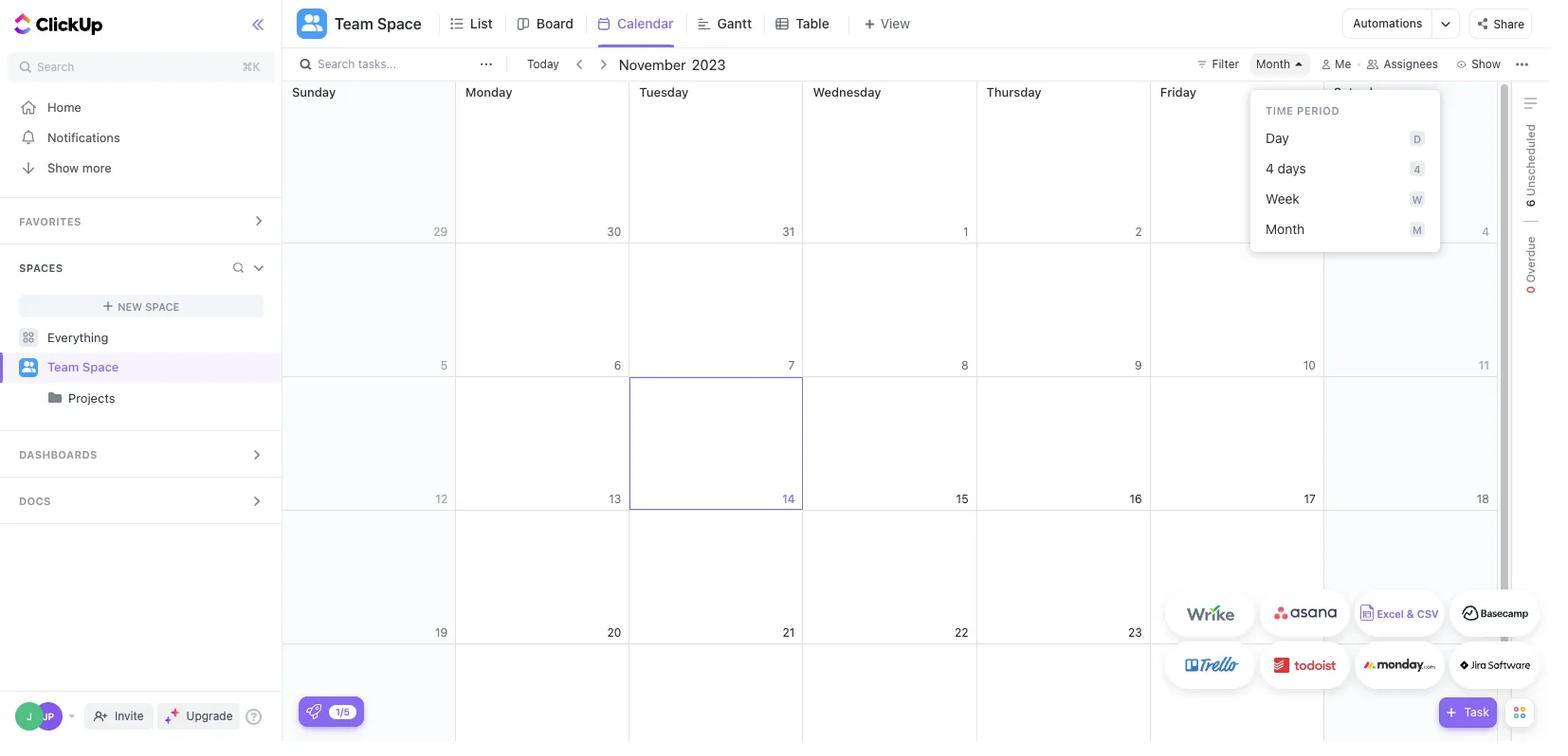 Task type: describe. For each thing, give the bounding box(es) containing it.
calendar
[[617, 15, 674, 31]]

period
[[1297, 104, 1340, 117]]

automations button
[[1344, 9, 1432, 38]]

1/5
[[336, 706, 350, 717]]

table link
[[796, 0, 837, 47]]

gantt link
[[717, 0, 760, 47]]

team for "team space" link
[[47, 360, 79, 375]]

docs
[[19, 495, 51, 507]]

gantt
[[717, 15, 752, 31]]

list link
[[470, 0, 500, 47]]

6
[[1523, 200, 1538, 207]]

row containing 19
[[283, 511, 1498, 645]]

notifications
[[47, 129, 120, 145]]

user group image
[[21, 362, 36, 373]]

home link
[[0, 92, 283, 122]]

m
[[1413, 223, 1422, 236]]

4 for 4
[[1414, 163, 1421, 175]]

month inside dropdown button
[[1257, 57, 1291, 71]]

me button
[[1314, 53, 1359, 76]]

tasks...
[[358, 57, 397, 71]]

unscheduled
[[1523, 124, 1538, 200]]

show
[[47, 160, 79, 175]]

table
[[796, 15, 829, 31]]

14
[[782, 492, 795, 506]]

19
[[435, 625, 448, 640]]

17
[[1304, 492, 1316, 506]]

assignees button
[[1359, 53, 1447, 76]]

task
[[1464, 705, 1490, 720]]

w
[[1412, 193, 1423, 205]]

board link
[[537, 0, 581, 47]]

tuesday
[[639, 84, 689, 100]]

1 row from the top
[[283, 82, 1498, 244]]

18
[[1477, 492, 1490, 506]]

dashboards
[[19, 449, 97, 461]]

1 projects link from the left
[[2, 383, 266, 413]]

space for the team space button
[[377, 15, 422, 32]]

more
[[82, 160, 111, 175]]

row containing 14
[[283, 377, 1498, 511]]

5 row from the top
[[283, 645, 1498, 742]]

projects
[[68, 391, 115, 406]]

list
[[470, 15, 493, 31]]

today button
[[523, 55, 563, 74]]

2 row from the top
[[283, 244, 1498, 377]]

wednesday
[[813, 84, 881, 100]]

friday
[[1160, 84, 1197, 100]]

16
[[1130, 492, 1142, 506]]

21
[[783, 625, 795, 640]]

2 projects link from the left
[[68, 383, 266, 413]]

everything
[[47, 330, 108, 345]]

time
[[1266, 104, 1294, 117]]

team space for the team space button
[[335, 15, 422, 32]]

day
[[1266, 130, 1289, 146]]

assignees
[[1384, 57, 1439, 71]]

1 horizontal spatial space
[[145, 300, 179, 312]]

search for search
[[37, 60, 74, 74]]

upgrade
[[186, 709, 233, 724]]

team space for "team space" link
[[47, 360, 119, 375]]

week
[[1266, 191, 1300, 207]]

share
[[1494, 17, 1525, 31]]

share button
[[1470, 9, 1532, 39]]

team space link
[[47, 353, 266, 383]]

new
[[118, 300, 142, 312]]



Task type: vqa. For each thing, say whether or not it's contained in the screenshot.
Month
yes



Task type: locate. For each thing, give the bounding box(es) containing it.
invite
[[115, 709, 144, 724]]

4 left days
[[1266, 160, 1274, 176]]

me
[[1335, 57, 1352, 71]]

csv
[[1417, 608, 1439, 621]]

days
[[1278, 160, 1307, 176]]

24
[[1302, 625, 1316, 640]]

15
[[956, 492, 969, 506]]

1 vertical spatial team space
[[47, 360, 119, 375]]

month up the time
[[1257, 57, 1291, 71]]

search tasks...
[[318, 57, 397, 71]]

20
[[607, 625, 621, 640]]

0 vertical spatial team
[[335, 15, 373, 32]]

space
[[377, 15, 422, 32], [145, 300, 179, 312], [82, 360, 119, 375]]

team space
[[335, 15, 422, 32], [47, 360, 119, 375]]

onboarding checklist button element
[[306, 705, 321, 720]]

month button
[[1251, 53, 1311, 76]]

month down week
[[1266, 221, 1305, 237]]

0 vertical spatial team space
[[335, 15, 422, 32]]

automations
[[1353, 16, 1423, 30]]

4
[[1266, 160, 1274, 176], [1414, 163, 1421, 175]]

4 row from the top
[[283, 511, 1498, 645]]

space for "team space" link
[[82, 360, 119, 375]]

grid containing sunday
[[282, 82, 1498, 742]]

team inside sidebar navigation
[[47, 360, 79, 375]]

sidebar navigation
[[0, 0, 283, 742]]

excel & csv
[[1377, 608, 1439, 621]]

d
[[1414, 132, 1421, 145]]

board
[[537, 15, 574, 31]]

new space
[[118, 300, 179, 312]]

4 for 4 days
[[1266, 160, 1274, 176]]

team space inside the team space button
[[335, 15, 422, 32]]

team space up tasks...
[[335, 15, 422, 32]]

search
[[318, 57, 355, 71], [37, 60, 74, 74]]

time period
[[1266, 104, 1340, 117]]

calendar link
[[617, 0, 681, 47]]

0 horizontal spatial team space
[[47, 360, 119, 375]]

team for the team space button
[[335, 15, 373, 32]]

cell
[[976, 645, 1151, 742]]

today
[[527, 57, 559, 71]]

1 horizontal spatial search
[[318, 57, 355, 71]]

3 row from the top
[[283, 377, 1498, 511]]

month
[[1257, 57, 1291, 71], [1266, 221, 1305, 237]]

row
[[283, 82, 1498, 244], [283, 244, 1498, 377], [283, 377, 1498, 511], [283, 511, 1498, 645], [283, 645, 1498, 742]]

0 horizontal spatial search
[[37, 60, 74, 74]]

grid
[[282, 82, 1498, 742]]

team down everything
[[47, 360, 79, 375]]

onboarding checklist button image
[[306, 705, 321, 720]]

⌘k
[[242, 60, 260, 74]]

cell inside 'grid'
[[976, 645, 1151, 742]]

space up search tasks... text box
[[377, 15, 422, 32]]

home
[[47, 99, 81, 114]]

excel & csv link
[[1355, 590, 1445, 637]]

projects link
[[2, 383, 266, 413], [68, 383, 266, 413]]

notifications link
[[0, 122, 283, 153]]

0 horizontal spatial team
[[47, 360, 79, 375]]

team space button
[[327, 3, 422, 45]]

team up search tasks...
[[335, 15, 373, 32]]

team space down everything
[[47, 360, 119, 375]]

everything link
[[0, 322, 283, 353]]

0
[[1523, 286, 1538, 294]]

2 vertical spatial space
[[82, 360, 119, 375]]

space inside the team space button
[[377, 15, 422, 32]]

2 horizontal spatial space
[[377, 15, 422, 32]]

22
[[955, 625, 969, 640]]

search up home
[[37, 60, 74, 74]]

space right new
[[145, 300, 179, 312]]

0 horizontal spatial 4
[[1266, 160, 1274, 176]]

favorites button
[[0, 198, 283, 244]]

Search tasks... text field
[[318, 51, 475, 78]]

team
[[335, 15, 373, 32], [47, 360, 79, 375]]

25
[[1476, 625, 1490, 640]]

team space inside sidebar navigation
[[47, 360, 119, 375]]

1 vertical spatial team
[[47, 360, 79, 375]]

&
[[1407, 608, 1415, 621]]

4 days
[[1266, 160, 1307, 176]]

space up projects
[[82, 360, 119, 375]]

upgrade link
[[157, 704, 240, 730]]

space inside "team space" link
[[82, 360, 119, 375]]

0 vertical spatial space
[[377, 15, 422, 32]]

excel
[[1377, 608, 1404, 621]]

monday
[[466, 84, 512, 100]]

saturday
[[1334, 84, 1387, 100]]

overdue
[[1523, 237, 1538, 286]]

0 horizontal spatial space
[[82, 360, 119, 375]]

1 vertical spatial month
[[1266, 221, 1305, 237]]

1 horizontal spatial team space
[[335, 15, 422, 32]]

0 vertical spatial month
[[1257, 57, 1291, 71]]

favorites
[[19, 215, 81, 228]]

1 vertical spatial space
[[145, 300, 179, 312]]

4 down d
[[1414, 163, 1421, 175]]

search inside sidebar navigation
[[37, 60, 74, 74]]

sunday
[[292, 84, 336, 100]]

show more
[[47, 160, 111, 175]]

thursday
[[987, 84, 1042, 100]]

search up sunday
[[318, 57, 355, 71]]

team inside button
[[335, 15, 373, 32]]

1 horizontal spatial 4
[[1414, 163, 1421, 175]]

search for search tasks...
[[318, 57, 355, 71]]

1 horizontal spatial team
[[335, 15, 373, 32]]

23
[[1128, 625, 1142, 640]]



